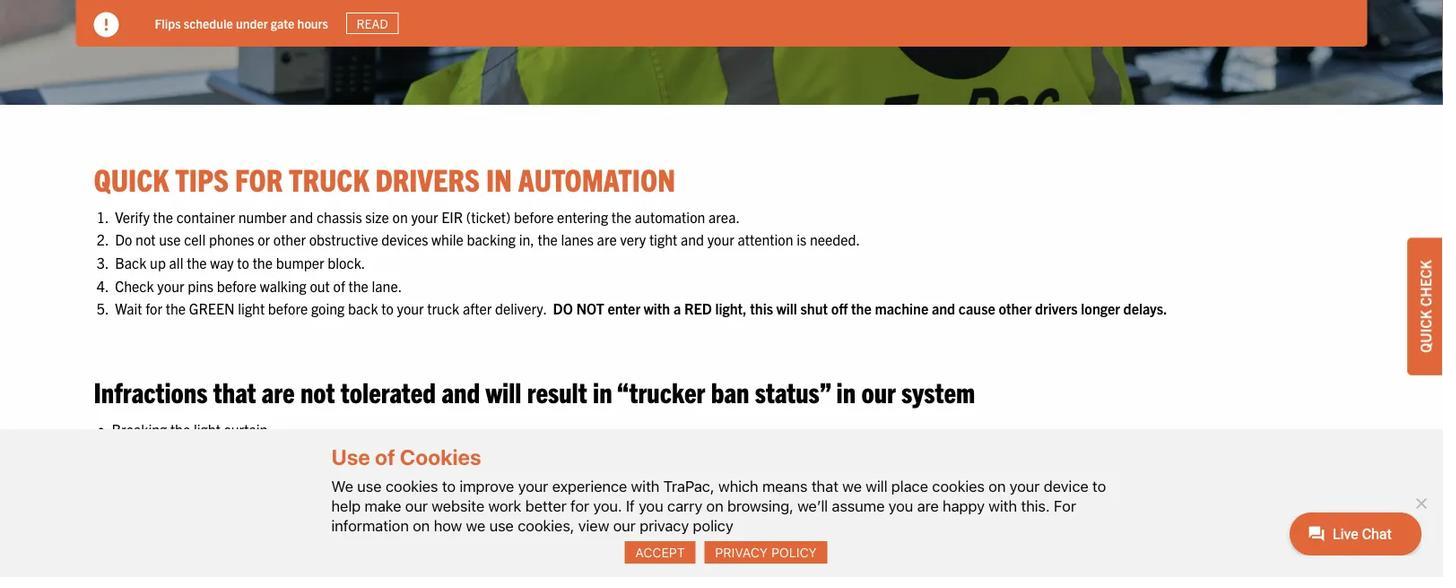 Task type: locate. For each thing, give the bounding box(es) containing it.
and
[[290, 208, 313, 226], [681, 231, 704, 249], [932, 300, 956, 318], [442, 374, 480, 409], [313, 466, 336, 484]]

privacy policy
[[716, 545, 817, 561]]

privacy policy link
[[705, 542, 828, 564]]

drivers longer
[[1036, 300, 1121, 318]]

and left cause
[[932, 300, 956, 318]]

0 horizontal spatial our
[[405, 497, 428, 515]]

1 down from the left
[[368, 443, 401, 461]]

are up curtain.
[[262, 374, 295, 409]]

you down place
[[889, 497, 914, 515]]

schedule
[[184, 15, 233, 31]]

dropping
[[112, 489, 169, 507]]

policy
[[772, 545, 817, 561]]

bringing
[[112, 466, 164, 484]]

the right sign
[[1081, 489, 1101, 507]]

use
[[332, 445, 370, 470]]

0 horizontal spatial is
[[488, 443, 498, 461]]

on
[[393, 208, 408, 226], [989, 478, 1006, 496], [262, 489, 277, 507], [707, 497, 724, 515], [413, 517, 430, 535]]

gear up management
[[458, 443, 485, 461]]

0 vertical spatial other
[[273, 231, 306, 249]]

accept
[[636, 545, 686, 561]]

(landing
[[404, 443, 454, 461]]

in, the
[[519, 231, 558, 249]]

information
[[332, 517, 409, 535]]

1 horizontal spatial gear
[[458, 443, 485, 461]]

of right out
[[333, 277, 345, 295]]

our inside quick tips for truck drivers in automation main content
[[862, 374, 896, 409]]

will
[[777, 300, 798, 318], [486, 374, 522, 409], [866, 478, 888, 496], [738, 489, 759, 507], [1029, 489, 1050, 507]]

0 horizontal spatial at
[[505, 466, 517, 484]]

2 horizontal spatial use
[[490, 517, 514, 535]]

0 horizontal spatial light
[[194, 420, 221, 438]]

and up (landing
[[442, 374, 480, 409]]

to
[[237, 254, 249, 272], [382, 300, 394, 318], [501, 443, 514, 461], [442, 478, 456, 496], [1093, 478, 1107, 496], [853, 489, 865, 507]]

"trucker
[[617, 374, 706, 409]]

will inside verify the container number and chassis size on your eir (ticket) before entering the automation area. do not use cell phones or other obstructive devices while backing in, the lanes are very tight and your attention is needed. back up all the way to the bumper block. check your pins before walking out of the lane. wait for the green light before going back to your truck after delivery. do not enter with a red light, this will shut off the machine and cause other drivers longer delays.
[[777, 300, 798, 318]]

red
[[685, 300, 712, 318]]

1 horizontal spatial is
[[797, 231, 807, 249]]

2 horizontal spatial for
[[571, 497, 590, 515]]

chassis up obstructive
[[317, 208, 362, 226]]

before down the walking
[[268, 300, 308, 318]]

carry
[[668, 497, 703, 515]]

with up equipment
[[259, 443, 285, 461]]

after
[[463, 300, 492, 318]]

at up booth.
[[596, 443, 608, 461]]

0 vertical spatial quick
[[94, 159, 169, 198]]

on inside breaking the light curtain. driving around the yard with landing gear down (landing gear is to be put down at the chassis pits only). bringing in damaged equipment and not notifying management at the trouble booth. dropping empty returns on wheels when the eir ticket states differently (there are instances when we will divert empties to wheels, in these cases we will sign the eir.)
[[262, 489, 277, 507]]

attention
[[738, 231, 794, 249]]

our down 'if'
[[614, 517, 636, 535]]

and down landing
[[313, 466, 336, 484]]

are inside verify the container number and chassis size on your eir (ticket) before entering the automation area. do not use cell phones or other obstructive devices while backing in, the lanes are very tight and your attention is needed. back up all the way to the bumper block. check your pins before walking out of the lane. wait for the green light before going back to your truck after delivery. do not enter with a red light, this will shut off the machine and cause other drivers longer delays.
[[597, 231, 617, 249]]

for right wait
[[146, 300, 162, 318]]

eir up while
[[442, 208, 463, 226]]

1 horizontal spatial chassis
[[635, 443, 681, 461]]

1 horizontal spatial for
[[235, 159, 283, 198]]

in right status"
[[837, 374, 856, 409]]

use down work
[[490, 517, 514, 535]]

will up assume
[[866, 478, 888, 496]]

0 horizontal spatial cookies
[[386, 478, 438, 496]]

is left needed.
[[797, 231, 807, 249]]

0 horizontal spatial gear
[[337, 443, 364, 461]]

1 vertical spatial light
[[194, 420, 221, 438]]

use up make
[[357, 478, 382, 496]]

for
[[235, 159, 283, 198], [146, 300, 162, 318], [571, 497, 590, 515]]

1 vertical spatial our
[[405, 497, 428, 515]]

1 horizontal spatial that
[[812, 478, 839, 496]]

that up "we'll"
[[812, 478, 839, 496]]

down up notifying
[[368, 443, 401, 461]]

trapac,
[[664, 478, 715, 496]]

0 horizontal spatial not
[[136, 231, 156, 249]]

light down the walking
[[238, 300, 265, 318]]

1 vertical spatial at
[[505, 466, 517, 484]]

will right this
[[777, 300, 798, 318]]

status"
[[755, 374, 831, 409]]

tips
[[175, 159, 229, 198]]

we
[[843, 478, 862, 496], [718, 489, 735, 507], [1009, 489, 1026, 507], [466, 517, 486, 535]]

policy
[[693, 517, 734, 535]]

make
[[365, 497, 402, 515]]

for
[[1054, 497, 1077, 515]]

are left very
[[597, 231, 617, 249]]

0 vertical spatial not
[[136, 231, 156, 249]]

when
[[326, 489, 359, 507], [681, 489, 715, 507]]

do
[[115, 231, 132, 249]]

1 horizontal spatial down
[[560, 443, 593, 461]]

0 vertical spatial for
[[235, 159, 283, 198]]

solid image
[[94, 12, 119, 37]]

delivery.
[[495, 300, 547, 318]]

1 when from the left
[[326, 489, 359, 507]]

quick inside main content
[[94, 159, 169, 198]]

your down all
[[157, 277, 184, 295]]

0 horizontal spatial eir
[[386, 489, 408, 507]]

of right use
[[375, 445, 396, 470]]

in down around
[[167, 466, 178, 484]]

improve
[[460, 478, 515, 496]]

put
[[536, 443, 556, 461]]

our left system
[[862, 374, 896, 409]]

light inside breaking the light curtain. driving around the yard with landing gear down (landing gear is to be put down at the chassis pits only). bringing in damaged equipment and not notifying management at the trouble booth. dropping empty returns on wheels when the eir ticket states differently (there are instances when we will divert empties to wheels, in these cases we will sign the eir.)
[[194, 420, 221, 438]]

enter
[[608, 300, 641, 318]]

to left wheels,
[[853, 489, 865, 507]]

booth.
[[591, 466, 630, 484]]

trouble
[[543, 466, 587, 484]]

of inside verify the container number and chassis size on your eir (ticket) before entering the automation area. do not use cell phones or other obstructive devices while backing in, the lanes are very tight and your attention is needed. back up all the way to the bumper block. check your pins before walking out of the lane. wait for the green light before going back to your truck after delivery. do not enter with a red light, this will shut off the machine and cause other drivers longer delays.
[[333, 277, 345, 295]]

your down lane.
[[397, 300, 424, 318]]

these
[[933, 489, 967, 507]]

1 horizontal spatial eir
[[442, 208, 463, 226]]

you right 'if'
[[639, 497, 664, 515]]

0 horizontal spatial you
[[639, 497, 664, 515]]

assume
[[832, 497, 885, 515]]

gate
[[271, 15, 295, 31]]

our
[[862, 374, 896, 409], [405, 497, 428, 515], [614, 517, 636, 535]]

will left sign
[[1029, 489, 1050, 507]]

1 horizontal spatial our
[[614, 517, 636, 535]]

other right cause
[[999, 300, 1032, 318]]

1 vertical spatial is
[[488, 443, 498, 461]]

0 horizontal spatial quick
[[94, 159, 169, 198]]

0 vertical spatial use
[[159, 231, 181, 249]]

other up bumper
[[273, 231, 306, 249]]

1 horizontal spatial quick
[[1417, 310, 1435, 353]]

for down the experience
[[571, 497, 590, 515]]

0 vertical spatial our
[[862, 374, 896, 409]]

0 vertical spatial is
[[797, 231, 807, 249]]

chassis inside breaking the light curtain. driving around the yard with landing gear down (landing gear is to be put down at the chassis pits only). bringing in damaged equipment and not notifying management at the trouble booth. dropping empty returns on wheels when the eir ticket states differently (there are instances when we will divert empties to wheels, in these cases we will sign the eir.)
[[635, 443, 681, 461]]

landing
[[288, 443, 334, 461]]

0 horizontal spatial chassis
[[317, 208, 362, 226]]

0 horizontal spatial of
[[333, 277, 345, 295]]

chassis left pits
[[635, 443, 681, 461]]

before up "in, the"
[[514, 208, 554, 226]]

2 vertical spatial before
[[268, 300, 308, 318]]

on down equipment
[[262, 489, 277, 507]]

container
[[176, 208, 235, 226]]

not up help
[[339, 466, 360, 484]]

0 horizontal spatial that
[[213, 374, 256, 409]]

when up information
[[326, 489, 359, 507]]

2 horizontal spatial not
[[339, 466, 360, 484]]

chassis
[[317, 208, 362, 226], [635, 443, 681, 461]]

light up around
[[194, 420, 221, 438]]

and inside breaking the light curtain. driving around the yard with landing gear down (landing gear is to be put down at the chassis pits only). bringing in damaged equipment and not notifying management at the trouble booth. dropping empty returns on wheels when the eir ticket states differently (there are instances when we will divert empties to wheels, in these cases we will sign the eir.)
[[313, 466, 336, 484]]

1 horizontal spatial light
[[238, 300, 265, 318]]

1 horizontal spatial of
[[375, 445, 396, 470]]

not up landing
[[301, 374, 335, 409]]

1 vertical spatial for
[[146, 300, 162, 318]]

which
[[719, 478, 759, 496]]

of
[[333, 277, 345, 295], [375, 445, 396, 470]]

your down area.
[[708, 231, 735, 249]]

lane.
[[372, 277, 402, 295]]

place
[[892, 478, 929, 496]]

is left be on the bottom left of page
[[488, 443, 498, 461]]

quick tips for truck drivers in automation
[[94, 159, 676, 198]]

(ticket)
[[467, 208, 511, 226]]

1 horizontal spatial when
[[681, 489, 715, 507]]

quick for quick tips for truck drivers in automation
[[94, 159, 169, 198]]

of inside use of cookies we use cookies to improve your experience with trapac, which means that we will place cookies on your device to help make our website work better for you. if you carry on browsing, we'll assume you are happy with this. for information on how we use cookies, view our privacy policy
[[375, 445, 396, 470]]

1 vertical spatial of
[[375, 445, 396, 470]]

1 horizontal spatial you
[[889, 497, 914, 515]]

will left result
[[486, 374, 522, 409]]

for inside verify the container number and chassis size on your eir (ticket) before entering the automation area. do not use cell phones or other obstructive devices while backing in, the lanes are very tight and your attention is needed. back up all the way to the bumper block. check your pins before walking out of the lane. wait for the green light before going back to your truck after delivery. do not enter with a red light, this will shut off the machine and cause other drivers longer delays.
[[146, 300, 162, 318]]

no image
[[1413, 495, 1430, 513]]

driving
[[112, 443, 155, 461]]

1 horizontal spatial check
[[1417, 260, 1435, 307]]

or
[[258, 231, 270, 249]]

0 vertical spatial at
[[596, 443, 608, 461]]

0 vertical spatial that
[[213, 374, 256, 409]]

2 horizontal spatial before
[[514, 208, 554, 226]]

your up devices
[[411, 208, 438, 226]]

2 vertical spatial for
[[571, 497, 590, 515]]

down up trouble at the left of page
[[560, 443, 593, 461]]

cases
[[970, 489, 1006, 507]]

to right way
[[237, 254, 249, 272]]

0 vertical spatial of
[[333, 277, 345, 295]]

hours
[[298, 15, 328, 31]]

the up "back"
[[349, 277, 369, 295]]

other
[[273, 231, 306, 249], [999, 300, 1032, 318]]

yard
[[229, 443, 256, 461]]

infractions that are not tolerated and will result in "trucker ban status" in our system
[[94, 374, 976, 409]]

gear up the we
[[337, 443, 364, 461]]

1 vertical spatial that
[[812, 478, 839, 496]]

before down way
[[217, 277, 257, 295]]

for inside use of cookies we use cookies to improve your experience with trapac, which means that we will place cookies on your device to help make our website work better for you. if you carry on browsing, we'll assume you are happy with this. for information on how we use cookies, view our privacy policy
[[571, 497, 590, 515]]

chassis inside verify the container number and chassis size on your eir (ticket) before entering the automation area. do not use cell phones or other obstructive devices while backing in, the lanes are very tight and your attention is needed. back up all the way to the bumper block. check your pins before walking out of the lane. wait for the green light before going back to your truck after delivery. do not enter with a red light, this will shut off the machine and cause other drivers longer delays.
[[317, 208, 362, 226]]

2 gear from the left
[[458, 443, 485, 461]]

empties
[[800, 489, 850, 507]]

the down or
[[253, 254, 273, 272]]

with left the a
[[644, 300, 671, 318]]

management
[[420, 466, 501, 484]]

are
[[597, 231, 617, 249], [262, 374, 295, 409], [596, 489, 616, 507], [918, 497, 939, 515]]

size
[[366, 208, 389, 226]]

use
[[159, 231, 181, 249], [357, 478, 382, 496], [490, 517, 514, 535]]

cause
[[959, 300, 996, 318]]

cookies up the happy
[[933, 478, 985, 496]]

phones
[[209, 231, 254, 249]]

number
[[238, 208, 287, 226]]

that inside use of cookies we use cookies to improve your experience with trapac, which means that we will place cookies on your device to help make our website work better for you. if you carry on browsing, we'll assume you are happy with this. for information on how we use cookies, view our privacy policy
[[812, 478, 839, 496]]

the up booth.
[[612, 443, 632, 461]]

not inside verify the container number and chassis size on your eir (ticket) before entering the automation area. do not use cell phones or other obstructive devices while backing in, the lanes are very tight and your attention is needed. back up all the way to the bumper block. check your pins before walking out of the lane. wait for the green light before going back to your truck after delivery. do not enter with a red light, this will shut off the machine and cause other drivers longer delays.
[[136, 231, 156, 249]]

1 horizontal spatial cookies
[[933, 478, 985, 496]]

0 horizontal spatial for
[[146, 300, 162, 318]]

0 vertical spatial light
[[238, 300, 265, 318]]

for up number
[[235, 159, 283, 198]]

1 vertical spatial other
[[999, 300, 1032, 318]]

that up curtain.
[[213, 374, 256, 409]]

machine
[[875, 300, 929, 318]]

experience
[[552, 478, 628, 496]]

we up "policy"
[[718, 489, 735, 507]]

0 horizontal spatial check
[[115, 277, 154, 295]]

our right make
[[405, 497, 428, 515]]

at up differently
[[505, 466, 517, 484]]

all
[[169, 254, 184, 272]]

with up 'if'
[[631, 478, 660, 496]]

on right the size on the top
[[393, 208, 408, 226]]

and right number
[[290, 208, 313, 226]]

with inside breaking the light curtain. driving around the yard with landing gear down (landing gear is to be put down at the chassis pits only). bringing in damaged equipment and not notifying management at the trouble booth. dropping empty returns on wheels when the eir ticket states differently (there are instances when we will divert empties to wheels, in these cases we will sign the eir.)
[[259, 443, 285, 461]]

to down lane.
[[382, 300, 394, 318]]

1 vertical spatial chassis
[[635, 443, 681, 461]]

1 vertical spatial quick
[[1417, 310, 1435, 353]]

verify the container number and chassis size on your eir (ticket) before entering the automation area. do not use cell phones or other obstructive devices while backing in, the lanes are very tight and your attention is needed. back up all the way to the bumper block. check your pins before walking out of the lane. wait for the green light before going back to your truck after delivery. do not enter with a red light, this will shut off the machine and cause other drivers longer delays.
[[112, 208, 1168, 318]]

will inside use of cookies we use cookies to improve your experience with trapac, which means that we will place cookies on your device to help make our website work better for you. if you carry on browsing, we'll assume you are happy with this. for information on how we use cookies, view our privacy policy
[[866, 478, 888, 496]]

shut
[[801, 300, 828, 318]]

your up this.
[[1010, 478, 1040, 496]]

1 vertical spatial before
[[217, 277, 257, 295]]

1 horizontal spatial use
[[357, 478, 382, 496]]

cookies up make
[[386, 478, 438, 496]]

cookies
[[400, 445, 482, 470]]

2 vertical spatial not
[[339, 466, 360, 484]]

0 horizontal spatial when
[[326, 489, 359, 507]]

eir down notifying
[[386, 489, 408, 507]]

0 horizontal spatial use
[[159, 231, 181, 249]]

2 vertical spatial our
[[614, 517, 636, 535]]

2 down from the left
[[560, 443, 593, 461]]

0 vertical spatial eir
[[442, 208, 463, 226]]

use up all
[[159, 231, 181, 249]]

if
[[626, 497, 635, 515]]

1 vertical spatial eir
[[386, 489, 408, 507]]

privacy
[[640, 517, 689, 535]]

eir.)
[[1105, 489, 1135, 507]]

are down place
[[918, 497, 939, 515]]

1 vertical spatial not
[[301, 374, 335, 409]]

quick tips for truck drivers in automation main content
[[76, 159, 1368, 524]]

will left divert
[[738, 489, 759, 507]]

light
[[238, 300, 265, 318], [194, 420, 221, 438]]

not right do
[[136, 231, 156, 249]]

when up "policy"
[[681, 489, 715, 507]]

0 horizontal spatial other
[[273, 231, 306, 249]]

are down booth.
[[596, 489, 616, 507]]

2 horizontal spatial our
[[862, 374, 896, 409]]

0 horizontal spatial down
[[368, 443, 401, 461]]

0 vertical spatial chassis
[[317, 208, 362, 226]]



Task type: vqa. For each thing, say whether or not it's contained in the screenshot.
first the OCEAN from the bottom
no



Task type: describe. For each thing, give the bounding box(es) containing it.
1 cookies from the left
[[386, 478, 438, 496]]

1 horizontal spatial before
[[268, 300, 308, 318]]

lanes
[[561, 231, 594, 249]]

only).
[[710, 443, 744, 461]]

0 horizontal spatial before
[[217, 277, 257, 295]]

equipment
[[243, 466, 309, 484]]

returns
[[214, 489, 258, 507]]

way
[[210, 254, 234, 272]]

do
[[553, 300, 573, 318]]

this
[[750, 300, 774, 318]]

you.
[[594, 497, 622, 515]]

2 cookies from the left
[[933, 478, 985, 496]]

bumper
[[276, 254, 325, 272]]

wheels,
[[869, 489, 915, 507]]

work
[[489, 497, 522, 515]]

(there
[[555, 489, 593, 507]]

to left be on the bottom left of page
[[501, 443, 514, 461]]

to right device
[[1093, 478, 1107, 496]]

0 vertical spatial before
[[514, 208, 554, 226]]

2 vertical spatial use
[[490, 517, 514, 535]]

view
[[579, 517, 610, 535]]

the down be on the bottom left of page
[[520, 466, 540, 484]]

truck
[[427, 300, 460, 318]]

1 horizontal spatial other
[[999, 300, 1032, 318]]

help
[[332, 497, 361, 515]]

automation
[[635, 208, 706, 226]]

we down website
[[466, 517, 486, 535]]

pins
[[188, 277, 214, 295]]

the right the verify
[[153, 208, 173, 226]]

we up assume
[[843, 478, 862, 496]]

devices
[[382, 231, 428, 249]]

are inside breaking the light curtain. driving around the yard with landing gear down (landing gear is to be put down at the chassis pits only). bringing in damaged equipment and not notifying management at the trouble booth. dropping empty returns on wheels when the eir ticket states differently (there are instances when we will divert empties to wheels, in these cases we will sign the eir.)
[[596, 489, 616, 507]]

tolerated
[[341, 374, 436, 409]]

the up the damaged
[[206, 443, 226, 461]]

not
[[576, 300, 605, 318]]

system
[[902, 374, 976, 409]]

is inside breaking the light curtain. driving around the yard with landing gear down (landing gear is to be put down at the chassis pits only). bringing in damaged equipment and not notifying management at the trouble booth. dropping empty returns on wheels when the eir ticket states differently (there are instances when we will divert empties to wheels, in these cases we will sign the eir.)
[[488, 443, 498, 461]]

the up very
[[612, 208, 632, 226]]

in right result
[[593, 374, 613, 409]]

eir inside verify the container number and chassis size on your eir (ticket) before entering the automation area. do not use cell phones or other obstructive devices while backing in, the lanes are very tight and your attention is needed. back up all the way to the bumper block. check your pins before walking out of the lane. wait for the green light before going back to your truck after delivery. do not enter with a red light, this will shut off the machine and cause other drivers longer delays.
[[442, 208, 463, 226]]

is inside verify the container number and chassis size on your eir (ticket) before entering the automation area. do not use cell phones or other obstructive devices while backing in, the lanes are very tight and your attention is needed. back up all the way to the bumper block. check your pins before walking out of the lane. wait for the green light before going back to your truck after delivery. do not enter with a red light, this will shut off the machine and cause other drivers longer delays.
[[797, 231, 807, 249]]

to up website
[[442, 478, 456, 496]]

tight
[[650, 231, 678, 249]]

we right cases
[[1009, 489, 1026, 507]]

cell
[[184, 231, 206, 249]]

1 gear from the left
[[337, 443, 364, 461]]

on left how
[[413, 517, 430, 535]]

while
[[432, 231, 464, 249]]

quick check
[[1417, 260, 1435, 353]]

on up "policy"
[[707, 497, 724, 515]]

drivers
[[376, 159, 480, 198]]

that inside quick tips for truck drivers in automation main content
[[213, 374, 256, 409]]

the right all
[[187, 254, 207, 272]]

pits
[[684, 443, 707, 461]]

entering
[[557, 208, 609, 226]]

means
[[763, 478, 808, 496]]

green
[[189, 300, 235, 318]]

back
[[348, 300, 378, 318]]

with left this.
[[989, 497, 1018, 515]]

ban
[[711, 374, 750, 409]]

this.
[[1022, 497, 1051, 515]]

quick for quick check
[[1417, 310, 1435, 353]]

going
[[311, 300, 345, 318]]

cookies,
[[518, 517, 575, 535]]

with inside verify the container number and chassis size on your eir (ticket) before entering the automation area. do not use cell phones or other obstructive devices while backing in, the lanes are very tight and your attention is needed. back up all the way to the bumper block. check your pins before walking out of the lane. wait for the green light before going back to your truck after delivery. do not enter with a red light, this will shut off the machine and cause other drivers longer delays.
[[644, 300, 671, 318]]

empty
[[172, 489, 211, 507]]

accept link
[[625, 542, 696, 564]]

we
[[332, 478, 354, 496]]

read
[[357, 15, 388, 31]]

not inside breaking the light curtain. driving around the yard with landing gear down (landing gear is to be put down at the chassis pits only). bringing in damaged equipment and not notifying management at the trouble booth. dropping empty returns on wheels when the eir ticket states differently (there are instances when we will divert empties to wheels, in these cases we will sign the eir.)
[[339, 466, 360, 484]]

the left green
[[166, 300, 186, 318]]

wait
[[115, 300, 142, 318]]

better
[[526, 497, 567, 515]]

needed.
[[810, 231, 861, 249]]

your up better
[[518, 478, 549, 496]]

wheels
[[281, 489, 323, 507]]

area.
[[709, 208, 740, 226]]

and right tight
[[681, 231, 704, 249]]

light inside verify the container number and chassis size on your eir (ticket) before entering the automation area. do not use cell phones or other obstructive devices while backing in, the lanes are very tight and your attention is needed. back up all the way to the bumper block. check your pins before walking out of the lane. wait for the green light before going back to your truck after delivery. do not enter with a red light, this will shut off the machine and cause other drivers longer delays.
[[238, 300, 265, 318]]

use of cookies we use cookies to improve your experience with trapac, which means that we will place cookies on your device to help make our website work better for you. if you carry on browsing, we'll assume you are happy with this. for information on how we use cookies, view our privacy policy
[[332, 445, 1107, 535]]

states
[[449, 489, 486, 507]]

automation
[[519, 159, 676, 198]]

are inside use of cookies we use cookies to improve your experience with trapac, which means that we will place cookies on your device to help make our website work better for you. if you carry on browsing, we'll assume you are happy with this. for information on how we use cookies, view our privacy policy
[[918, 497, 939, 515]]

1 horizontal spatial at
[[596, 443, 608, 461]]

the right help
[[363, 489, 383, 507]]

up
[[150, 254, 166, 272]]

1 you from the left
[[639, 497, 664, 515]]

the up around
[[170, 420, 190, 438]]

browsing,
[[728, 497, 794, 515]]

2 when from the left
[[681, 489, 715, 507]]

breaking the light curtain. driving around the yard with landing gear down (landing gear is to be put down at the chassis pits only). bringing in damaged equipment and not notifying management at the trouble booth. dropping empty returns on wheels when the eir ticket states differently (there are instances when we will divert empties to wheels, in these cases we will sign the eir.)
[[112, 420, 1135, 507]]

damaged
[[182, 466, 239, 484]]

on right these
[[989, 478, 1006, 496]]

quick check link
[[1408, 238, 1444, 376]]

privacy
[[716, 545, 768, 561]]

2 you from the left
[[889, 497, 914, 515]]

truck
[[289, 159, 369, 198]]

very
[[620, 231, 646, 249]]

infractions
[[94, 374, 208, 409]]

in up (ticket)
[[486, 159, 512, 198]]

on inside verify the container number and chassis size on your eir (ticket) before entering the automation area. do not use cell phones or other obstructive devices while backing in, the lanes are very tight and your attention is needed. back up all the way to the bumper block. check your pins before walking out of the lane. wait for the green light before going back to your truck after delivery. do not enter with a red light, this will shut off the machine and cause other drivers longer delays.
[[393, 208, 408, 226]]

delays.
[[1124, 300, 1168, 318]]

notifying
[[363, 466, 416, 484]]

obstructive
[[309, 231, 378, 249]]

block.
[[328, 254, 366, 272]]

the right off
[[852, 300, 872, 318]]

under
[[236, 15, 268, 31]]

1 vertical spatial use
[[357, 478, 382, 496]]

around
[[158, 443, 202, 461]]

light,
[[716, 300, 747, 318]]

backing
[[467, 231, 516, 249]]

how
[[434, 517, 462, 535]]

read link
[[346, 12, 399, 34]]

use inside verify the container number and chassis size on your eir (ticket) before entering the automation area. do not use cell phones or other obstructive devices while backing in, the lanes are very tight and your attention is needed. back up all the way to the bumper block. check your pins before walking out of the lane. wait for the green light before going back to your truck after delivery. do not enter with a red light, this will shut off the machine and cause other drivers longer delays.
[[159, 231, 181, 249]]

curtain.
[[224, 420, 272, 438]]

1 horizontal spatial not
[[301, 374, 335, 409]]

eir inside breaking the light curtain. driving around the yard with landing gear down (landing gear is to be put down at the chassis pits only). bringing in damaged equipment and not notifying management at the trouble booth. dropping empty returns on wheels when the eir ticket states differently (there are instances when we will divert empties to wheels, in these cases we will sign the eir.)
[[386, 489, 408, 507]]

in left these
[[919, 489, 930, 507]]

check inside verify the container number and chassis size on your eir (ticket) before entering the automation area. do not use cell phones or other obstructive devices while backing in, the lanes are very tight and your attention is needed. back up all the way to the bumper block. check your pins before walking out of the lane. wait for the green light before going back to your truck after delivery. do not enter with a red light, this will shut off the machine and cause other drivers longer delays.
[[115, 277, 154, 295]]

divert
[[762, 489, 797, 507]]

instances
[[619, 489, 678, 507]]

off
[[832, 300, 848, 318]]

ticket
[[411, 489, 446, 507]]

flips
[[155, 15, 181, 31]]



